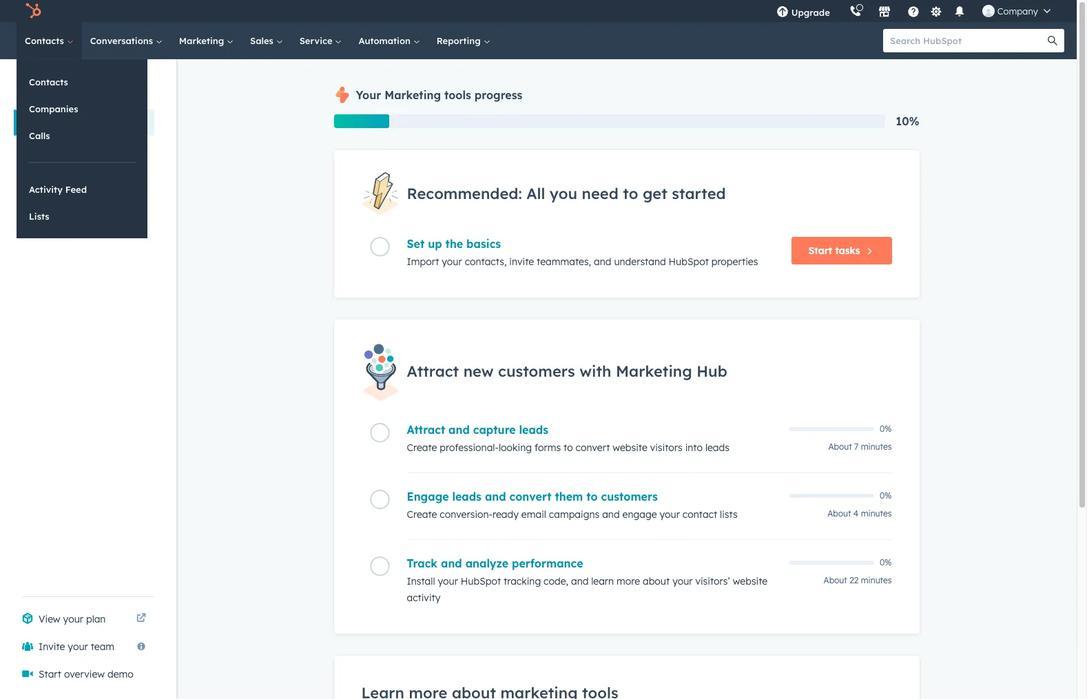 Task type: describe. For each thing, give the bounding box(es) containing it.
hubspot inside track and analyze performance install your hubspot tracking code, and learn more about your visitors' website activity
[[461, 576, 501, 588]]

0 vertical spatial customers
[[498, 362, 575, 381]]

track
[[407, 557, 438, 571]]

performance
[[512, 557, 583, 571]]

automation link
[[350, 22, 428, 59]]

about
[[643, 576, 670, 588]]

2 contacts link from the top
[[17, 69, 147, 95]]

company
[[998, 6, 1038, 17]]

invite your team button
[[14, 633, 154, 661]]

website (cms)
[[22, 195, 88, 207]]

attract for attract new customers with marketing hub
[[407, 362, 459, 381]]

reporting link
[[428, 22, 498, 59]]

about 4 minutes
[[828, 509, 892, 519]]

activity feed
[[29, 184, 87, 195]]

hubspot image
[[25, 3, 41, 19]]

settings link
[[928, 4, 945, 18]]

upgrade
[[791, 7, 830, 18]]

7
[[854, 442, 859, 452]]

your right about
[[673, 576, 693, 588]]

marketing left hub
[[616, 362, 692, 381]]

new
[[463, 362, 494, 381]]

1 contacts link from the top
[[17, 22, 82, 59]]

install
[[407, 576, 435, 588]]

set up the basics import your contacts, invite teammates, and understand hubspot properties
[[407, 237, 758, 268]]

recommended:
[[407, 184, 522, 203]]

start tasks button
[[791, 237, 892, 265]]

overview
[[64, 668, 105, 681]]

minutes for track and analyze performance
[[861, 576, 892, 586]]

website inside attract and capture leads create professional-looking forms to convert website visitors into leads
[[613, 442, 648, 454]]

create inside engage leads and convert them to customers create conversion-ready email campaigns and engage your contact lists
[[407, 509, 437, 521]]

your marketing tools progress
[[356, 88, 522, 102]]

about 22 minutes
[[824, 576, 892, 586]]

lists
[[720, 509, 738, 521]]

automation
[[359, 35, 413, 46]]

your inside set up the basics import your contacts, invite teammates, and understand hubspot properties
[[442, 256, 462, 268]]

settings image
[[930, 6, 943, 18]]

teammates,
[[537, 256, 591, 268]]

you
[[550, 184, 577, 203]]

lists link
[[17, 203, 147, 229]]

about 7 minutes
[[829, 442, 892, 452]]

about for track and analyze performance
[[824, 576, 847, 586]]

conversations
[[90, 35, 156, 46]]

marketing link
[[171, 22, 242, 59]]

professional-
[[440, 442, 499, 454]]

and up ready
[[485, 490, 506, 504]]

1 horizontal spatial leads
[[519, 423, 548, 437]]

hubspot inside set up the basics import your contacts, invite teammates, and understand hubspot properties
[[669, 256, 709, 268]]

attract new customers with marketing hub
[[407, 362, 727, 381]]

search button
[[1041, 29, 1065, 52]]

and down track and analyze performance button
[[571, 576, 589, 588]]

website (cms) button
[[14, 188, 154, 214]]

your inside engage leads and convert them to customers create conversion-ready email campaigns and engage your contact lists
[[660, 509, 680, 521]]

email
[[521, 509, 546, 521]]

10%
[[896, 114, 919, 128]]

website
[[22, 195, 58, 207]]

engage leads and convert them to customers button
[[407, 490, 780, 504]]

import
[[407, 256, 439, 268]]

calling icon button
[[844, 2, 867, 20]]

contacts,
[[465, 256, 507, 268]]

attract for attract and capture leads create professional-looking forms to convert website visitors into leads
[[407, 423, 445, 437]]

customers inside engage leads and convert them to customers create conversion-ready email campaigns and engage your contact lists
[[601, 490, 658, 504]]

0 vertical spatial sales
[[250, 35, 276, 46]]

track and analyze performance button
[[407, 557, 780, 571]]

minutes for attract and capture leads
[[861, 442, 892, 452]]

about for engage leads and convert them to customers
[[828, 509, 851, 519]]

your marketing tools progress progress bar
[[334, 114, 389, 128]]

tasks
[[835, 245, 860, 257]]

engage
[[623, 509, 657, 521]]

started
[[672, 184, 726, 203]]

your left plan
[[63, 613, 83, 626]]

activity feed link
[[17, 176, 147, 203]]

leads inside engage leads and convert them to customers create conversion-ready email campaigns and engage your contact lists
[[452, 490, 482, 504]]

tools
[[444, 88, 471, 102]]

marketplaces image
[[878, 6, 891, 19]]

them
[[555, 490, 583, 504]]

set up the basics button
[[407, 237, 780, 251]]

looking
[[499, 442, 532, 454]]

contacts inside menu
[[29, 76, 68, 88]]

and right track
[[441, 557, 462, 571]]

understand
[[614, 256, 666, 268]]

sales inside button
[[22, 143, 46, 155]]

22
[[850, 576, 859, 586]]

sales link
[[242, 22, 291, 59]]

conversations link
[[82, 22, 171, 59]]

your
[[356, 88, 381, 102]]

start for start tasks
[[809, 245, 832, 257]]

customer service
[[22, 169, 102, 181]]

view your plan link
[[14, 606, 154, 633]]

user guide views element
[[14, 59, 154, 214]]

team
[[91, 641, 114, 653]]

reporting
[[437, 35, 483, 46]]

upgrade image
[[776, 6, 789, 19]]

user guide
[[22, 83, 98, 100]]

notifications button
[[948, 0, 971, 22]]

track and analyze performance install your hubspot tracking code, and learn more about your visitors' website activity
[[407, 557, 768, 605]]

2 horizontal spatial leads
[[705, 442, 730, 454]]

campaigns
[[549, 509, 600, 521]]

conversion-
[[440, 509, 493, 521]]

visitors
[[650, 442, 683, 454]]

visitors'
[[696, 576, 730, 588]]



Task type: vqa. For each thing, say whether or not it's contained in the screenshot.
left leads
yes



Task type: locate. For each thing, give the bounding box(es) containing it.
website
[[613, 442, 648, 454], [733, 576, 768, 588]]

activity
[[407, 592, 441, 605]]

convert inside engage leads and convert them to customers create conversion-ready email campaigns and engage your contact lists
[[510, 490, 552, 504]]

with
[[580, 362, 611, 381]]

recommended: all you need to get started
[[407, 184, 726, 203]]

1 vertical spatial to
[[564, 442, 573, 454]]

link opens in a new window image
[[136, 611, 146, 628]]

1 horizontal spatial customers
[[601, 490, 658, 504]]

sales right marketing link in the top of the page
[[250, 35, 276, 46]]

activity
[[29, 184, 63, 195]]

capture
[[473, 423, 516, 437]]

attract inside attract and capture leads create professional-looking forms to convert website visitors into leads
[[407, 423, 445, 437]]

1 vertical spatial minutes
[[861, 509, 892, 519]]

your down the the
[[442, 256, 462, 268]]

and down engage leads and convert them to customers button
[[602, 509, 620, 521]]

calls
[[29, 130, 50, 141]]

about for attract and capture leads
[[829, 442, 852, 452]]

minutes right 22
[[861, 576, 892, 586]]

your right install
[[438, 576, 458, 588]]

to right them
[[586, 490, 598, 504]]

properties
[[712, 256, 758, 268]]

website left visitors
[[613, 442, 648, 454]]

sales down calls at the left of page
[[22, 143, 46, 155]]

user
[[22, 83, 53, 100]]

1 vertical spatial about
[[828, 509, 851, 519]]

invite
[[509, 256, 534, 268]]

0 vertical spatial contacts link
[[17, 22, 82, 59]]

marketing inside button
[[22, 116, 68, 129]]

marketing button
[[14, 110, 154, 136]]

0 vertical spatial contacts
[[25, 35, 67, 46]]

marketing left sales link
[[179, 35, 227, 46]]

service
[[300, 35, 335, 46], [69, 169, 102, 181]]

0% up about 4 minutes
[[880, 491, 892, 501]]

service right sales link
[[300, 35, 335, 46]]

1 vertical spatial 0%
[[880, 491, 892, 501]]

1 vertical spatial convert
[[510, 490, 552, 504]]

2 vertical spatial minutes
[[861, 576, 892, 586]]

hubspot down the analyze at the left
[[461, 576, 501, 588]]

start overview demo
[[39, 668, 133, 681]]

tracking
[[504, 576, 541, 588]]

1 horizontal spatial website
[[733, 576, 768, 588]]

attract
[[407, 362, 459, 381], [407, 423, 445, 437]]

2 attract from the top
[[407, 423, 445, 437]]

contacts down hubspot link
[[25, 35, 67, 46]]

2 0% from the top
[[880, 491, 892, 501]]

start for start overview demo
[[39, 668, 61, 681]]

2 vertical spatial to
[[586, 490, 598, 504]]

0% for engage leads and convert them to customers
[[880, 491, 892, 501]]

0 vertical spatial convert
[[576, 442, 610, 454]]

1 horizontal spatial start
[[809, 245, 832, 257]]

contacts menu
[[17, 59, 147, 238]]

engage leads and convert them to customers create conversion-ready email campaigns and engage your contact lists
[[407, 490, 738, 521]]

1 create from the top
[[407, 442, 437, 454]]

1 minutes from the top
[[861, 442, 892, 452]]

0 horizontal spatial to
[[564, 442, 573, 454]]

create
[[407, 442, 437, 454], [407, 509, 437, 521]]

hub
[[697, 362, 727, 381]]

progress
[[475, 88, 522, 102]]

customer service button
[[14, 162, 154, 188]]

attract and capture leads button
[[407, 423, 780, 437]]

contact
[[683, 509, 717, 521]]

all
[[526, 184, 545, 203]]

minutes
[[861, 442, 892, 452], [861, 509, 892, 519], [861, 576, 892, 586]]

0 vertical spatial create
[[407, 442, 437, 454]]

lists
[[29, 211, 49, 222]]

plan
[[86, 613, 106, 626]]

learn
[[591, 576, 614, 588]]

into
[[685, 442, 703, 454]]

analyze
[[466, 557, 509, 571]]

create inside attract and capture leads create professional-looking forms to convert website visitors into leads
[[407, 442, 437, 454]]

marketplaces button
[[870, 0, 899, 22]]

attract left new
[[407, 362, 459, 381]]

0 vertical spatial hubspot
[[669, 256, 709, 268]]

your inside button
[[68, 641, 88, 653]]

minutes right 4
[[861, 509, 892, 519]]

companies link
[[17, 96, 147, 122]]

contacts up companies
[[29, 76, 68, 88]]

menu
[[767, 0, 1060, 22]]

marketing right your
[[385, 88, 441, 102]]

create left professional-
[[407, 442, 437, 454]]

and inside attract and capture leads create professional-looking forms to convert website visitors into leads
[[449, 423, 470, 437]]

1 horizontal spatial convert
[[576, 442, 610, 454]]

0 vertical spatial 0%
[[880, 424, 892, 434]]

Search HubSpot search field
[[883, 29, 1052, 52]]

help button
[[902, 0, 925, 22]]

2 vertical spatial 0%
[[880, 558, 892, 568]]

leads up 'conversion-'
[[452, 490, 482, 504]]

minutes right the 7
[[861, 442, 892, 452]]

to right forms
[[564, 442, 573, 454]]

code,
[[544, 576, 568, 588]]

0 horizontal spatial start
[[39, 668, 61, 681]]

1 horizontal spatial service
[[300, 35, 335, 46]]

0 vertical spatial attract
[[407, 362, 459, 381]]

and inside set up the basics import your contacts, invite teammates, and understand hubspot properties
[[594, 256, 611, 268]]

start left tasks
[[809, 245, 832, 257]]

leads up forms
[[519, 423, 548, 437]]

0 horizontal spatial hubspot
[[461, 576, 501, 588]]

convert inside attract and capture leads create professional-looking forms to convert website visitors into leads
[[576, 442, 610, 454]]

3 minutes from the top
[[861, 576, 892, 586]]

1 vertical spatial service
[[69, 169, 102, 181]]

to
[[623, 184, 638, 203], [564, 442, 573, 454], [586, 490, 598, 504]]

start tasks
[[809, 245, 860, 257]]

about left the 7
[[829, 442, 852, 452]]

1 horizontal spatial sales
[[250, 35, 276, 46]]

get
[[643, 184, 668, 203]]

attract up professional-
[[407, 423, 445, 437]]

1 vertical spatial leads
[[705, 442, 730, 454]]

companies
[[29, 103, 78, 114]]

website right visitors'
[[733, 576, 768, 588]]

forms
[[535, 442, 561, 454]]

about
[[829, 442, 852, 452], [828, 509, 851, 519], [824, 576, 847, 586]]

view
[[39, 613, 60, 626]]

customers right new
[[498, 362, 575, 381]]

0% for track and analyze performance
[[880, 558, 892, 568]]

hubspot left properties
[[669, 256, 709, 268]]

search image
[[1048, 36, 1058, 45]]

and down set up the basics button
[[594, 256, 611, 268]]

0 vertical spatial minutes
[[861, 442, 892, 452]]

1 vertical spatial customers
[[601, 490, 658, 504]]

0% up about 7 minutes
[[880, 424, 892, 434]]

create down engage
[[407, 509, 437, 521]]

1 horizontal spatial hubspot
[[669, 256, 709, 268]]

0 horizontal spatial website
[[613, 442, 648, 454]]

ready
[[493, 509, 519, 521]]

service inside button
[[69, 169, 102, 181]]

contacts link down hubspot link
[[17, 22, 82, 59]]

0 horizontal spatial leads
[[452, 490, 482, 504]]

1 0% from the top
[[880, 424, 892, 434]]

0 vertical spatial website
[[613, 442, 648, 454]]

to left get
[[623, 184, 638, 203]]

sales button
[[14, 136, 154, 162]]

invite your team
[[39, 641, 114, 653]]

2 vertical spatial about
[[824, 576, 847, 586]]

1 vertical spatial contacts
[[29, 76, 68, 88]]

customers up engage
[[601, 490, 658, 504]]

calls link
[[17, 123, 147, 149]]

guide
[[58, 83, 98, 100]]

need
[[582, 184, 619, 203]]

2 vertical spatial leads
[[452, 490, 482, 504]]

0 horizontal spatial service
[[69, 169, 102, 181]]

0 horizontal spatial convert
[[510, 490, 552, 504]]

convert up email
[[510, 490, 552, 504]]

1 vertical spatial sales
[[22, 143, 46, 155]]

to inside engage leads and convert them to customers create conversion-ready email campaigns and engage your contact lists
[[586, 490, 598, 504]]

your left team
[[68, 641, 88, 653]]

more
[[617, 576, 640, 588]]

basics
[[467, 237, 501, 251]]

1 vertical spatial website
[[733, 576, 768, 588]]

your right engage
[[660, 509, 680, 521]]

3 0% from the top
[[880, 558, 892, 568]]

1 vertical spatial contacts link
[[17, 69, 147, 95]]

contacts link up companies link
[[17, 69, 147, 95]]

0%
[[880, 424, 892, 434], [880, 491, 892, 501], [880, 558, 892, 568]]

service link
[[291, 22, 350, 59]]

link opens in a new window image
[[136, 614, 146, 624]]

company button
[[974, 0, 1059, 22]]

1 vertical spatial start
[[39, 668, 61, 681]]

feed
[[65, 184, 87, 195]]

0% up 'about 22 minutes' at the right of page
[[880, 558, 892, 568]]

up
[[428, 237, 442, 251]]

website inside track and analyze performance install your hubspot tracking code, and learn more about your visitors' website activity
[[733, 576, 768, 588]]

set
[[407, 237, 425, 251]]

0 vertical spatial about
[[829, 442, 852, 452]]

0 vertical spatial leads
[[519, 423, 548, 437]]

2 horizontal spatial to
[[623, 184, 638, 203]]

the
[[445, 237, 463, 251]]

customer
[[22, 169, 66, 181]]

(cms)
[[61, 195, 88, 207]]

invite
[[39, 641, 65, 653]]

notifications image
[[953, 6, 966, 19]]

jacob simon image
[[982, 5, 995, 17]]

start down the invite
[[39, 668, 61, 681]]

help image
[[907, 6, 920, 19]]

start inside button
[[809, 245, 832, 257]]

1 attract from the top
[[407, 362, 459, 381]]

2 create from the top
[[407, 509, 437, 521]]

contacts
[[25, 35, 67, 46], [29, 76, 68, 88]]

marketing
[[179, 35, 227, 46], [385, 88, 441, 102], [22, 116, 68, 129], [616, 362, 692, 381]]

service up feed
[[69, 169, 102, 181]]

0 vertical spatial to
[[623, 184, 638, 203]]

leads right "into"
[[705, 442, 730, 454]]

to inside attract and capture leads create professional-looking forms to convert website visitors into leads
[[564, 442, 573, 454]]

1 vertical spatial attract
[[407, 423, 445, 437]]

1 vertical spatial hubspot
[[461, 576, 501, 588]]

marketing up calls at the left of page
[[22, 116, 68, 129]]

0 horizontal spatial customers
[[498, 362, 575, 381]]

about left 22
[[824, 576, 847, 586]]

convert down attract and capture leads button
[[576, 442, 610, 454]]

about left 4
[[828, 509, 851, 519]]

your
[[442, 256, 462, 268], [660, 509, 680, 521], [438, 576, 458, 588], [673, 576, 693, 588], [63, 613, 83, 626], [68, 641, 88, 653]]

1 horizontal spatial to
[[586, 490, 598, 504]]

1 vertical spatial create
[[407, 509, 437, 521]]

calling icon image
[[849, 6, 862, 18]]

0 vertical spatial service
[[300, 35, 335, 46]]

and up professional-
[[449, 423, 470, 437]]

0% for attract and capture leads
[[880, 424, 892, 434]]

2 minutes from the top
[[861, 509, 892, 519]]

menu containing company
[[767, 0, 1060, 22]]

0 vertical spatial start
[[809, 245, 832, 257]]

0 horizontal spatial sales
[[22, 143, 46, 155]]

engage
[[407, 490, 449, 504]]

minutes for engage leads and convert them to customers
[[861, 509, 892, 519]]

menu item
[[840, 0, 842, 22]]



